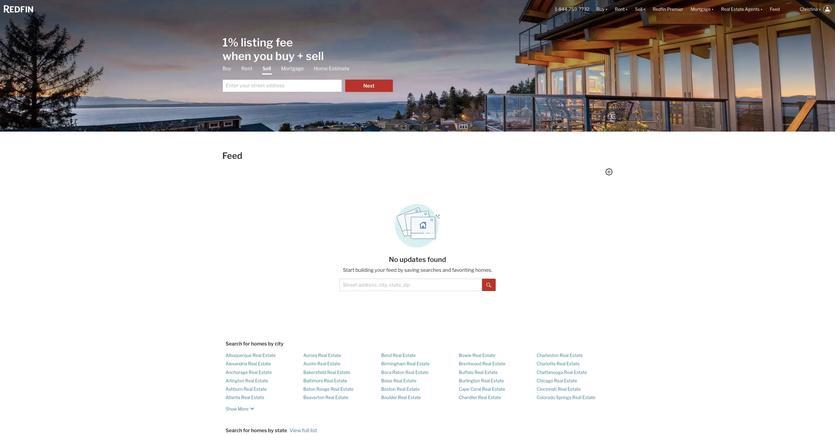 Task type: locate. For each thing, give the bounding box(es) containing it.
show more
[[226, 406, 249, 412]]

charleston
[[537, 353, 559, 358]]

state
[[275, 428, 287, 434]]

2 vertical spatial by
[[268, 428, 274, 434]]

0 horizontal spatial mortgage
[[281, 66, 304, 71]]

759-
[[569, 7, 579, 12]]

estate for chattanooga real estate
[[574, 370, 588, 375]]

1 horizontal spatial sell
[[636, 7, 643, 12]]

estate down boca raton real estate link
[[404, 378, 417, 384]]

cape coral real estate
[[459, 387, 505, 392]]

real for arlington real estate
[[245, 378, 254, 384]]

real down ashburn real estate
[[241, 395, 250, 400]]

estate up baton rouge real estate link
[[334, 378, 347, 384]]

real up 'baton rouge real estate'
[[324, 378, 333, 384]]

boise
[[381, 378, 393, 384]]

start
[[343, 267, 355, 273]]

real up boulder real estate link
[[397, 387, 406, 392]]

homes left state
[[251, 428, 267, 434]]

no
[[389, 256, 399, 264]]

estate down 'charlotte real estate'
[[574, 370, 588, 375]]

0 horizontal spatial sell
[[263, 66, 271, 71]]

0 vertical spatial rent
[[615, 7, 625, 12]]

1 homes from the top
[[251, 341, 267, 347]]

0 vertical spatial by
[[398, 267, 404, 273]]

real for anchorage real estate
[[249, 370, 258, 375]]

start building your feed by saving searches and favoriting homes.
[[343, 267, 493, 273]]

▾ inside buy ▾ dropdown button
[[606, 7, 608, 12]]

more
[[238, 406, 249, 412]]

alexandria real estate link
[[226, 361, 271, 367]]

premier
[[668, 7, 684, 12]]

estate for baltimore real estate
[[334, 378, 347, 384]]

real down aurora real estate
[[318, 361, 327, 367]]

estate down arlington real estate
[[254, 387, 267, 392]]

rent right buy ▾
[[615, 7, 625, 12]]

view full list link
[[290, 428, 317, 434]]

7732
[[579, 7, 590, 12]]

real for bowie real estate
[[473, 353, 482, 358]]

buffalo real estate
[[459, 370, 498, 375]]

estate up bakersfield real estate
[[328, 361, 341, 367]]

1 ▾ from the left
[[606, 7, 608, 12]]

boulder real estate
[[381, 395, 421, 400]]

saving
[[405, 267, 420, 273]]

chicago real estate
[[537, 378, 578, 384]]

real for charlotte real estate
[[557, 361, 566, 367]]

real for chattanooga real estate
[[564, 370, 573, 375]]

real for buffalo real estate
[[475, 370, 484, 375]]

feed
[[386, 267, 397, 273]]

estate down 'brentwood real estate' link
[[485, 370, 498, 375]]

estate for cincinnati real estate
[[568, 387, 581, 392]]

▾ for rent ▾
[[626, 7, 628, 12]]

mortgage for mortgage ▾
[[691, 7, 711, 12]]

1 horizontal spatial buy
[[597, 7, 605, 12]]

search up the albuquerque
[[226, 341, 242, 347]]

▾ for mortgage ▾
[[712, 7, 714, 12]]

4 ▾ from the left
[[712, 7, 714, 12]]

estate up buffalo real estate link
[[493, 361, 506, 367]]

homes up albuquerque real estate link
[[251, 341, 267, 347]]

real up 'charlotte real estate'
[[560, 353, 569, 358]]

1 vertical spatial mortgage
[[281, 66, 304, 71]]

cincinnati real estate
[[537, 387, 581, 392]]

▾ inside rent ▾ dropdown button
[[626, 7, 628, 12]]

by left city
[[268, 341, 274, 347]]

estate up austin real estate link
[[328, 353, 341, 358]]

burlington
[[459, 378, 480, 384]]

sell right rent ▾
[[636, 7, 643, 12]]

3 ▾ from the left
[[644, 7, 646, 12]]

real for chandler real estate
[[479, 395, 488, 400]]

buy
[[276, 49, 295, 63]]

boca
[[381, 370, 392, 375]]

0 vertical spatial homes
[[251, 341, 267, 347]]

estate up the 'birmingham real estate'
[[403, 353, 416, 358]]

1 vertical spatial for
[[243, 428, 250, 434]]

1 vertical spatial homes
[[251, 428, 267, 434]]

home
[[314, 66, 328, 71]]

rouge
[[317, 387, 330, 392]]

real for beaverton real estate
[[326, 395, 335, 400]]

chicago
[[537, 378, 554, 384]]

mortgage inside dropdown button
[[691, 7, 711, 12]]

real down albuquerque real estate link
[[248, 361, 257, 367]]

▾ for sell ▾
[[644, 7, 646, 12]]

buy inside dropdown button
[[597, 7, 605, 12]]

rent inside dropdown button
[[615, 7, 625, 12]]

estate
[[732, 7, 745, 12], [263, 353, 276, 358], [328, 353, 341, 358], [403, 353, 416, 358], [483, 353, 496, 358], [570, 353, 583, 358], [258, 361, 271, 367], [328, 361, 341, 367], [417, 361, 430, 367], [493, 361, 506, 367], [567, 361, 580, 367], [259, 370, 272, 375], [337, 370, 351, 375], [416, 370, 429, 375], [485, 370, 498, 375], [574, 370, 588, 375], [255, 378, 269, 384], [334, 378, 347, 384], [404, 378, 417, 384], [491, 378, 504, 384], [564, 378, 578, 384], [254, 387, 267, 392], [341, 387, 354, 392], [407, 387, 420, 392], [492, 387, 505, 392], [568, 387, 581, 392], [251, 395, 264, 400], [336, 395, 349, 400], [408, 395, 421, 400], [488, 395, 502, 400], [583, 395, 596, 400]]

real up "burlington real estate"
[[475, 370, 484, 375]]

search for search for homes by city
[[226, 341, 242, 347]]

sell
[[636, 7, 643, 12], [263, 66, 271, 71]]

mortgage right premier
[[691, 7, 711, 12]]

cincinnati
[[537, 387, 557, 392]]

cape coral real estate link
[[459, 387, 505, 392]]

estate for anchorage real estate
[[259, 370, 272, 375]]

estate down chattanooga real estate
[[564, 378, 578, 384]]

estate for arlington real estate
[[255, 378, 269, 384]]

for up albuquerque real estate link
[[243, 341, 250, 347]]

1 vertical spatial buy
[[223, 66, 232, 71]]

estate down the anchorage real estate link
[[255, 378, 269, 384]]

real for boise real estate
[[394, 378, 403, 384]]

estate left agents at the right top of page
[[732, 7, 745, 12]]

alexandria
[[226, 361, 247, 367]]

estate for birmingham real estate
[[417, 361, 430, 367]]

real for boston real estate
[[397, 387, 406, 392]]

sell
[[306, 49, 324, 63]]

estate down boston real estate link
[[408, 395, 421, 400]]

boca raton real estate link
[[381, 370, 429, 375]]

0 horizontal spatial feed
[[223, 151, 243, 161]]

estate for charlotte real estate
[[567, 361, 580, 367]]

aurora real estate
[[304, 353, 341, 358]]

next
[[364, 83, 375, 89]]

real down alexandria real estate link
[[249, 370, 258, 375]]

2 search from the top
[[226, 428, 242, 434]]

estate up colorado springs real estate link
[[568, 387, 581, 392]]

real down cape coral real estate link
[[479, 395, 488, 400]]

sell inside sell ▾ dropdown button
[[636, 7, 643, 12]]

0 horizontal spatial buy
[[223, 66, 232, 71]]

burlington real estate link
[[459, 378, 504, 384]]

estate inside dropdown button
[[732, 7, 745, 12]]

real up cape coral real estate link
[[481, 378, 490, 384]]

real down baton rouge real estate link
[[326, 395, 335, 400]]

▾ left rent ▾
[[606, 7, 608, 12]]

estate for aurora real estate
[[328, 353, 341, 358]]

2 homes from the top
[[251, 428, 267, 434]]

real up springs
[[558, 387, 567, 392]]

mortgage down the buy
[[281, 66, 304, 71]]

bowie real estate link
[[459, 353, 496, 358]]

1 vertical spatial feed
[[223, 151, 243, 161]]

by right feed
[[398, 267, 404, 273]]

0 vertical spatial for
[[243, 341, 250, 347]]

chicago real estate link
[[537, 378, 578, 384]]

tab list
[[223, 65, 393, 92]]

albuquerque
[[226, 353, 252, 358]]

for down the more
[[243, 428, 250, 434]]

sell for sell
[[263, 66, 271, 71]]

real up buffalo real estate link
[[483, 361, 492, 367]]

1 search from the top
[[226, 341, 242, 347]]

0 horizontal spatial rent
[[242, 66, 253, 71]]

1 for from the top
[[243, 341, 250, 347]]

1 vertical spatial by
[[268, 341, 274, 347]]

real up chattanooga real estate link
[[557, 361, 566, 367]]

submit search image
[[487, 283, 492, 288]]

estate for bowie real estate
[[483, 353, 496, 358]]

estate down cape coral real estate link
[[488, 395, 502, 400]]

real for austin real estate
[[318, 361, 327, 367]]

you
[[254, 49, 273, 63]]

sell link
[[263, 65, 271, 75]]

buy down when
[[223, 66, 232, 71]]

estate down baton rouge real estate link
[[336, 395, 349, 400]]

aurora
[[304, 353, 317, 358]]

albuquerque real estate
[[226, 353, 276, 358]]

▾ inside mortgage ▾ dropdown button
[[712, 7, 714, 12]]

beaverton
[[304, 395, 325, 400]]

real up birmingham
[[393, 353, 402, 358]]

chattanooga
[[537, 370, 564, 375]]

bakersfield
[[304, 370, 327, 375]]

feed inside button
[[771, 7, 781, 12]]

mortgage ▾ button
[[691, 0, 714, 19]]

estate down ashburn real estate link
[[251, 395, 264, 400]]

boca raton real estate
[[381, 370, 429, 375]]

▾ left the redfin
[[644, 7, 646, 12]]

by left state
[[268, 428, 274, 434]]

2 for from the top
[[243, 428, 250, 434]]

updates
[[400, 256, 426, 264]]

1 horizontal spatial feed
[[771, 7, 781, 12]]

real down boston real estate link
[[398, 395, 407, 400]]

▾ inside sell ▾ dropdown button
[[644, 7, 646, 12]]

estate up 'brentwood real estate' link
[[483, 353, 496, 358]]

estate for charleston real estate
[[570, 353, 583, 358]]

▾ left real estate agents ▾
[[712, 7, 714, 12]]

844-
[[559, 7, 569, 12]]

real for atlanta real estate
[[241, 395, 250, 400]]

atlanta real estate
[[226, 395, 264, 400]]

1 vertical spatial search
[[226, 428, 242, 434]]

real down search for homes by city
[[253, 353, 262, 358]]

home estimate
[[314, 66, 350, 71]]

real up boca raton real estate link
[[407, 361, 416, 367]]

real up baltimore real estate link
[[328, 370, 336, 375]]

sell down the you
[[263, 66, 271, 71]]

+
[[297, 49, 304, 63]]

1-
[[555, 7, 559, 12]]

real for charleston real estate
[[560, 353, 569, 358]]

▾ right christina
[[820, 7, 822, 12]]

real right rouge on the left
[[331, 387, 340, 392]]

chandler
[[459, 395, 478, 400]]

for
[[243, 341, 250, 347], [243, 428, 250, 434]]

buy ▾ button
[[597, 0, 608, 19]]

real down arlington real estate
[[244, 387, 253, 392]]

real down the anchorage real estate link
[[245, 378, 254, 384]]

estate up baltimore real estate link
[[337, 370, 351, 375]]

real down "burlington real estate"
[[482, 387, 491, 392]]

ashburn
[[226, 387, 243, 392]]

estate up 'charlotte real estate'
[[570, 353, 583, 358]]

estate for buffalo real estate
[[485, 370, 498, 375]]

0 vertical spatial feed
[[771, 7, 781, 12]]

city
[[275, 341, 284, 347]]

chandler real estate
[[459, 395, 502, 400]]

real for bakersfield real estate
[[328, 370, 336, 375]]

1 vertical spatial rent
[[242, 66, 253, 71]]

2 ▾ from the left
[[626, 7, 628, 12]]

real for albuquerque real estate
[[253, 353, 262, 358]]

search down show
[[226, 428, 242, 434]]

real estate agents ▾ link
[[722, 0, 763, 19]]

buy for buy
[[223, 66, 232, 71]]

estate down albuquerque real estate
[[258, 361, 271, 367]]

estate up boulder real estate link
[[407, 387, 420, 392]]

6 ▾ from the left
[[820, 7, 822, 12]]

real up 'cincinnati real estate' in the right of the page
[[555, 378, 564, 384]]

colorado
[[537, 395, 556, 400]]

0 vertical spatial sell
[[636, 7, 643, 12]]

1 vertical spatial sell
[[263, 66, 271, 71]]

real up austin real estate link
[[318, 353, 327, 358]]

estate for chicago real estate
[[564, 378, 578, 384]]

real estate agents ▾
[[722, 7, 763, 12]]

search for homes by city
[[226, 341, 284, 347]]

5 ▾ from the left
[[761, 7, 763, 12]]

estate down alexandria real estate
[[259, 370, 272, 375]]

full
[[302, 428, 310, 434]]

▾ left sell ▾
[[626, 7, 628, 12]]

real up "brentwood real estate"
[[473, 353, 482, 358]]

estate up boca raton real estate
[[417, 361, 430, 367]]

real down raton
[[394, 378, 403, 384]]

▾ right agents at the right top of page
[[761, 7, 763, 12]]

estate up "cape coral real estate"
[[491, 378, 504, 384]]

0 vertical spatial search
[[226, 341, 242, 347]]

beaverton real estate
[[304, 395, 349, 400]]

estate down city
[[263, 353, 276, 358]]

real for brentwood real estate
[[483, 361, 492, 367]]

chandler real estate link
[[459, 395, 502, 400]]

rent down when
[[242, 66, 253, 71]]

estate up chattanooga real estate
[[567, 361, 580, 367]]

0 vertical spatial mortgage
[[691, 7, 711, 12]]

buy right 7732
[[597, 7, 605, 12]]

homes
[[251, 341, 267, 347], [251, 428, 267, 434]]

search for homes by state view full list
[[226, 428, 317, 434]]

estate for alexandria real estate
[[258, 361, 271, 367]]

real down charlotte real estate link at the right bottom of page
[[564, 370, 573, 375]]

1 horizontal spatial rent
[[615, 7, 625, 12]]

real
[[722, 7, 731, 12], [253, 353, 262, 358], [318, 353, 327, 358], [393, 353, 402, 358], [473, 353, 482, 358], [560, 353, 569, 358], [248, 361, 257, 367], [318, 361, 327, 367], [407, 361, 416, 367], [483, 361, 492, 367], [557, 361, 566, 367], [249, 370, 258, 375], [328, 370, 336, 375], [406, 370, 415, 375], [475, 370, 484, 375], [564, 370, 573, 375], [245, 378, 254, 384], [324, 378, 333, 384], [394, 378, 403, 384], [481, 378, 490, 384], [555, 378, 564, 384], [244, 387, 253, 392], [331, 387, 340, 392], [397, 387, 406, 392], [482, 387, 491, 392], [558, 387, 567, 392], [241, 395, 250, 400], [326, 395, 335, 400], [398, 395, 407, 400], [479, 395, 488, 400], [573, 395, 582, 400]]

0 vertical spatial buy
[[597, 7, 605, 12]]

real right mortgage ▾
[[722, 7, 731, 12]]

1 horizontal spatial mortgage
[[691, 7, 711, 12]]



Task type: describe. For each thing, give the bounding box(es) containing it.
boise real estate link
[[381, 378, 417, 384]]

brentwood real estate link
[[459, 361, 506, 367]]

sell ▾ button
[[632, 0, 650, 19]]

bend real estate link
[[381, 353, 416, 358]]

list
[[311, 428, 317, 434]]

for for search for homes by state view full list
[[243, 428, 250, 434]]

estate for brentwood real estate
[[493, 361, 506, 367]]

alexandria real estate
[[226, 361, 271, 367]]

baltimore
[[304, 378, 323, 384]]

bowie real estate
[[459, 353, 496, 358]]

redfin premier button
[[650, 0, 688, 19]]

bakersfield real estate link
[[304, 370, 351, 375]]

view
[[290, 428, 301, 434]]

estate for bend real estate
[[403, 353, 416, 358]]

birmingham
[[381, 361, 406, 367]]

real for baltimore real estate
[[324, 378, 333, 384]]

rent ▾ button
[[615, 0, 628, 19]]

buy for buy ▾
[[597, 7, 605, 12]]

boston
[[381, 387, 396, 392]]

boston real estate
[[381, 387, 420, 392]]

arlington real estate
[[226, 378, 269, 384]]

birmingham real estate link
[[381, 361, 430, 367]]

austin real estate
[[304, 361, 341, 367]]

burlington real estate
[[459, 378, 504, 384]]

boise real estate
[[381, 378, 417, 384]]

by for state
[[268, 428, 274, 434]]

show more link
[[226, 403, 256, 413]]

cape
[[459, 387, 470, 392]]

real for boulder real estate
[[398, 395, 407, 400]]

▾ for buy ▾
[[606, 7, 608, 12]]

rent for rent ▾
[[615, 7, 625, 12]]

real right springs
[[573, 395, 582, 400]]

baton rouge real estate
[[304, 387, 354, 392]]

springs
[[557, 395, 572, 400]]

colorado springs real estate
[[537, 395, 596, 400]]

fee
[[276, 35, 293, 49]]

estate for bakersfield real estate
[[337, 370, 351, 375]]

estate for burlington real estate
[[491, 378, 504, 384]]

bakersfield real estate
[[304, 370, 351, 375]]

homes for city
[[251, 341, 267, 347]]

arlington real estate link
[[226, 378, 269, 384]]

estate for austin real estate
[[328, 361, 341, 367]]

real for ashburn real estate
[[244, 387, 253, 392]]

estate up beaverton real estate
[[341, 387, 354, 392]]

1-844-759-7732 link
[[555, 7, 590, 12]]

your
[[375, 267, 385, 273]]

bowie
[[459, 353, 472, 358]]

buffalo
[[459, 370, 474, 375]]

real for chicago real estate
[[555, 378, 564, 384]]

show
[[226, 406, 237, 412]]

when
[[223, 49, 251, 63]]

redfin premier
[[653, 7, 684, 12]]

christina
[[800, 7, 819, 12]]

charlotte real estate link
[[537, 361, 580, 367]]

▾ for christina ▾
[[820, 7, 822, 12]]

aurora real estate link
[[304, 353, 341, 358]]

estate for albuquerque real estate
[[263, 353, 276, 358]]

estate down "burlington real estate"
[[492, 387, 505, 392]]

bend real estate
[[381, 353, 416, 358]]

homes for state
[[251, 428, 267, 434]]

mortgage ▾
[[691, 7, 714, 12]]

estate for beaverton real estate
[[336, 395, 349, 400]]

buy ▾ button
[[594, 0, 612, 19]]

home estimate link
[[314, 65, 350, 72]]

sell ▾ button
[[636, 0, 646, 19]]

boulder
[[381, 395, 397, 400]]

estate for boston real estate
[[407, 387, 420, 392]]

Street address, city, state, zip search field
[[340, 279, 482, 291]]

feed button
[[767, 0, 797, 19]]

cincinnati real estate link
[[537, 387, 581, 392]]

bend
[[381, 353, 392, 358]]

real for birmingham real estate
[[407, 361, 416, 367]]

raton
[[393, 370, 405, 375]]

coral
[[471, 387, 482, 392]]

ashburn real estate
[[226, 387, 267, 392]]

search for search for homes by state view full list
[[226, 428, 242, 434]]

arlington
[[226, 378, 245, 384]]

1-844-759-7732
[[555, 7, 590, 12]]

rent for rent
[[242, 66, 253, 71]]

colorado springs real estate link
[[537, 395, 596, 400]]

real for bend real estate
[[393, 353, 402, 358]]

buffalo real estate link
[[459, 370, 498, 375]]

austin
[[304, 361, 317, 367]]

charlotte real estate
[[537, 361, 580, 367]]

anchorage
[[226, 370, 248, 375]]

estate down the 'birmingham real estate'
[[416, 370, 429, 375]]

estate for atlanta real estate
[[251, 395, 264, 400]]

real estate agents ▾ button
[[718, 0, 767, 19]]

baltimore real estate link
[[304, 378, 347, 384]]

anchorage real estate
[[226, 370, 272, 375]]

sell for sell ▾
[[636, 7, 643, 12]]

anchorage real estate link
[[226, 370, 272, 375]]

estate for boulder real estate
[[408, 395, 421, 400]]

sell ▾
[[636, 7, 646, 12]]

real for alexandria real estate
[[248, 361, 257, 367]]

baton
[[304, 387, 316, 392]]

mortgage for mortgage
[[281, 66, 304, 71]]

agents
[[746, 7, 760, 12]]

buy ▾
[[597, 7, 608, 12]]

▾ inside real estate agents ▾ link
[[761, 7, 763, 12]]

real for burlington real estate
[[481, 378, 490, 384]]

real for cincinnati real estate
[[558, 387, 567, 392]]

estate for boise real estate
[[404, 378, 417, 384]]

favoriting
[[453, 267, 475, 273]]

real inside dropdown button
[[722, 7, 731, 12]]

tab list containing buy
[[223, 65, 393, 92]]

for for search for homes by city
[[243, 341, 250, 347]]

atlanta real estate link
[[226, 395, 264, 400]]

estate right springs
[[583, 395, 596, 400]]

brentwood real estate
[[459, 361, 506, 367]]

real for aurora real estate
[[318, 353, 327, 358]]

searches
[[421, 267, 442, 273]]

Enter your street address search field
[[223, 79, 342, 92]]

real down the 'birmingham real estate'
[[406, 370, 415, 375]]

1% listing fee when you buy + sell
[[223, 35, 324, 63]]

charleston real estate
[[537, 353, 583, 358]]

by for city
[[268, 341, 274, 347]]

boulder real estate link
[[381, 395, 421, 400]]

rent ▾ button
[[612, 0, 632, 19]]

baton rouge real estate link
[[304, 387, 354, 392]]

estate for chandler real estate
[[488, 395, 502, 400]]

charlotte
[[537, 361, 556, 367]]

estate for ashburn real estate
[[254, 387, 267, 392]]

building
[[356, 267, 374, 273]]

chattanooga real estate
[[537, 370, 588, 375]]

rent link
[[242, 65, 253, 72]]

found
[[428, 256, 447, 264]]



Task type: vqa. For each thing, say whether or not it's contained in the screenshot.
Search related to Search for homes by state View full list
yes



